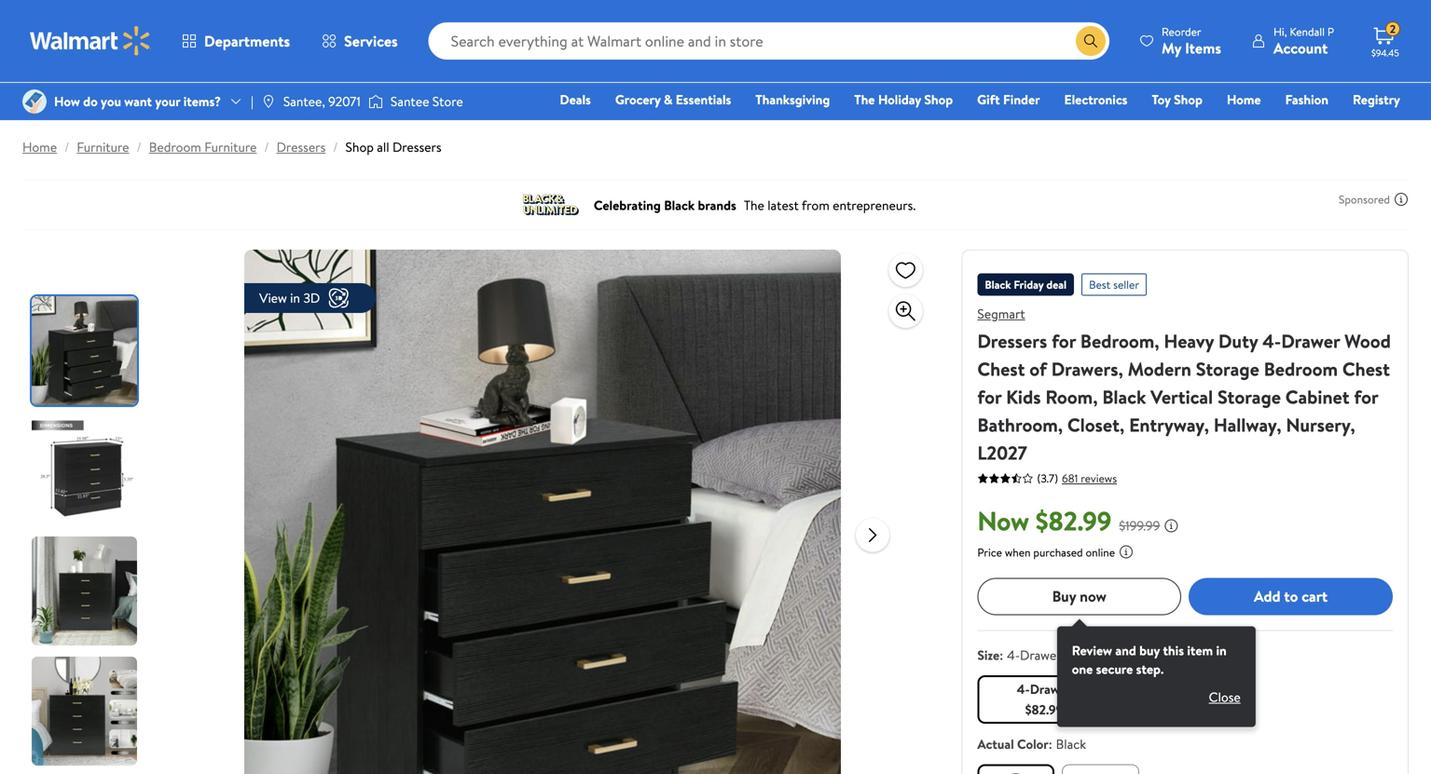 Task type: locate. For each thing, give the bounding box(es) containing it.
bedroom up cabinet on the right
[[1264, 356, 1338, 382]]

gift
[[977, 90, 1000, 109]]

chest up kids
[[977, 356, 1025, 382]]

in right item
[[1216, 642, 1227, 660]]

ad disclaimer and feedback for skylinedisplayad image
[[1394, 192, 1409, 207]]

in left 3d
[[290, 289, 300, 307]]

1 horizontal spatial for
[[1052, 328, 1076, 354]]

1 horizontal spatial in
[[1216, 642, 1227, 660]]

0 horizontal spatial chest
[[977, 356, 1025, 382]]

hi, kendall p account
[[1273, 24, 1334, 58]]

storage
[[1196, 356, 1259, 382], [1218, 384, 1281, 410]]

0 vertical spatial home link
[[1218, 90, 1269, 110]]

1 horizontal spatial shop
[[924, 90, 953, 109]]

dressers for bedroom, heavy duty 4-drawer wood chest of drawers, modern storage bedroom chest for kids room, black vertical storage cabinet for bathroom, closet, entryway, hallway, nursery, l2027 - image 4 of 10 image
[[32, 657, 141, 766]]

shop right holiday
[[924, 90, 953, 109]]

1 vertical spatial home
[[22, 138, 57, 156]]

2 vertical spatial black
[[1056, 735, 1086, 754]]

drawer inside the 4-drawer $82.99
[[1030, 680, 1071, 699]]

shop
[[924, 90, 953, 109], [1174, 90, 1203, 109], [345, 138, 374, 156]]

home for home / furniture / bedroom furniture / dressers / shop all dressers
[[22, 138, 57, 156]]

dressers for bedroom, heavy duty 4-drawer wood chest of drawers, modern storage bedroom chest for kids room, black vertical storage cabinet for bathroom, closet, entryway, hallway, nursery, l2027 - image 2 of 10 image
[[32, 417, 141, 526]]

0 horizontal spatial :
[[1000, 646, 1003, 665]]

storage down duty
[[1196, 356, 1259, 382]]

modern
[[1128, 356, 1191, 382]]

black
[[985, 277, 1011, 293], [1102, 384, 1146, 410], [1056, 735, 1086, 754]]

drawer left one
[[1020, 646, 1062, 665]]

dressers down santee, on the top of the page
[[277, 138, 326, 156]]

close
[[1209, 688, 1241, 706]]

2 horizontal spatial dressers
[[977, 328, 1047, 354]]

how do you want your items?
[[54, 92, 221, 110]]

santee
[[391, 92, 429, 110]]

0 vertical spatial in
[[290, 289, 300, 307]]

$82.99 up purchased
[[1036, 503, 1112, 539]]

0 vertical spatial home
[[1227, 90, 1261, 109]]

dressers
[[277, 138, 326, 156], [392, 138, 442, 156], [977, 328, 1047, 354]]

actual color : black
[[977, 735, 1086, 754]]

:
[[1000, 646, 1003, 665], [1049, 735, 1052, 754]]

in inside "view in 3d" button
[[290, 289, 300, 307]]

buy
[[1139, 642, 1160, 660]]

finder
[[1003, 90, 1040, 109]]

size : 4-drawer
[[977, 646, 1062, 665]]

walmart+ link
[[1336, 116, 1409, 136]]

essentials
[[676, 90, 731, 109]]

3d
[[303, 289, 320, 307]]

$82.99 up "color"
[[1025, 701, 1063, 719]]

1 vertical spatial 4-
[[1007, 646, 1020, 665]]

gift finder
[[977, 90, 1040, 109]]

for right cabinet on the right
[[1354, 384, 1378, 410]]

$82.99
[[1036, 503, 1112, 539], [1025, 701, 1063, 719]]

1 vertical spatial $82.99
[[1025, 701, 1063, 719]]

0 vertical spatial drawer
[[1281, 328, 1340, 354]]

dressers link
[[277, 138, 326, 156]]

hi,
[[1273, 24, 1287, 40]]

dressers for bedroom, heavy duty 4-drawer wood chest of drawers, modern storage bedroom chest for kids room, black vertical storage cabinet for bathroom, closet, entryway, hallway, nursery, l2027 - image 3 of 10 image
[[32, 537, 141, 646]]

&
[[664, 90, 673, 109]]

bedroom down your
[[149, 138, 201, 156]]

in
[[290, 289, 300, 307], [1216, 642, 1227, 660]]

/ right dressers link
[[333, 138, 338, 156]]

chest
[[977, 356, 1025, 382], [1342, 356, 1390, 382]]

reviews
[[1081, 471, 1117, 487]]

1 vertical spatial bedroom
[[1264, 356, 1338, 382]]

0 vertical spatial 4-
[[1262, 328, 1281, 354]]

$94.45
[[1371, 47, 1399, 59]]

black up segmart
[[985, 277, 1011, 293]]

my
[[1162, 38, 1181, 58]]

0 vertical spatial :
[[1000, 646, 1003, 665]]

for
[[1052, 328, 1076, 354], [977, 384, 1002, 410], [1354, 384, 1378, 410]]

0 horizontal spatial in
[[290, 289, 300, 307]]

 image
[[22, 90, 47, 114], [261, 94, 276, 109]]

1 horizontal spatial  image
[[261, 94, 276, 109]]

toy shop link
[[1143, 90, 1211, 110]]

black right "color"
[[1056, 735, 1086, 754]]

bedroom
[[149, 138, 201, 156], [1264, 356, 1338, 382]]

1 horizontal spatial bedroom
[[1264, 356, 1338, 382]]

for up drawers,
[[1052, 328, 1076, 354]]

 image left how
[[22, 90, 47, 114]]

learn more about strikethrough prices image
[[1164, 519, 1179, 534]]

drawer down size : 4-drawer
[[1030, 680, 1071, 699]]

storage up the hallway,
[[1218, 384, 1281, 410]]

view in 3d
[[259, 289, 320, 307]]

1 horizontal spatial black
[[1056, 735, 1086, 754]]

grocery & essentials
[[615, 90, 731, 109]]

1 vertical spatial black
[[1102, 384, 1146, 410]]

shop left the all
[[345, 138, 374, 156]]

1 vertical spatial :
[[1049, 735, 1052, 754]]

 image right |
[[261, 94, 276, 109]]

/ right furniture link
[[137, 138, 142, 156]]

furniture down you
[[77, 138, 129, 156]]

services
[[344, 31, 398, 51]]

0 horizontal spatial bedroom
[[149, 138, 201, 156]]

 image
[[368, 92, 383, 111]]

departments button
[[166, 19, 306, 63]]

seller
[[1113, 277, 1139, 293]]

4- inside the 4-drawer $82.99
[[1017, 680, 1030, 699]]

review
[[1072, 642, 1112, 660]]

/ left furniture link
[[64, 138, 69, 156]]

: down the 4-drawer $82.99 on the right bottom
[[1049, 735, 1052, 754]]

duty
[[1218, 328, 1258, 354]]

actual color list
[[974, 761, 1397, 775]]

step.
[[1136, 660, 1164, 678]]

0 horizontal spatial black
[[985, 277, 1011, 293]]

furniture
[[77, 138, 129, 156], [204, 138, 257, 156]]

|
[[251, 92, 253, 110]]

size
[[977, 646, 1000, 665]]

0 horizontal spatial for
[[977, 384, 1002, 410]]

4- down size : 4-drawer
[[1017, 680, 1030, 699]]

0 horizontal spatial home link
[[22, 138, 57, 156]]

secure
[[1096, 660, 1133, 678]]

2 vertical spatial drawer
[[1030, 680, 1071, 699]]

drawer up cabinet on the right
[[1281, 328, 1340, 354]]

drawer inside 'segmart dressers for bedroom, heavy duty 4-drawer wood chest of drawers, modern storage bedroom chest for kids room, black vertical storage cabinet for bathroom, closet, entryway, hallway, nursery, l2027'
[[1281, 328, 1340, 354]]

home up one
[[1227, 90, 1261, 109]]

2 furniture from the left
[[204, 138, 257, 156]]

chest down the wood
[[1342, 356, 1390, 382]]

1 chest from the left
[[977, 356, 1025, 382]]

one debit link
[[1249, 116, 1329, 136]]

registry
[[1353, 90, 1400, 109]]

hallway,
[[1214, 412, 1282, 438]]

$82.99 inside the 4-drawer $82.99
[[1025, 701, 1063, 719]]

1 horizontal spatial furniture
[[204, 138, 257, 156]]

(3.7)
[[1037, 471, 1058, 487]]

2 horizontal spatial black
[[1102, 384, 1146, 410]]

sponsored
[[1339, 192, 1390, 207]]

Walmart Site-Wide search field
[[429, 22, 1110, 60]]

1 furniture from the left
[[77, 138, 129, 156]]

0 horizontal spatial home
[[22, 138, 57, 156]]

now $82.99
[[977, 503, 1112, 539]]

search icon image
[[1083, 34, 1098, 48]]

for left kids
[[977, 384, 1002, 410]]

cabinet
[[1285, 384, 1350, 410]]

dressers down segmart link
[[977, 328, 1047, 354]]

1 / from the left
[[64, 138, 69, 156]]

home link up one
[[1218, 90, 1269, 110]]

grocery & essentials link
[[607, 90, 740, 110]]

toy
[[1152, 90, 1171, 109]]

home for home
[[1227, 90, 1261, 109]]

2 vertical spatial 4-
[[1017, 680, 1030, 699]]

0 horizontal spatial furniture
[[77, 138, 129, 156]]

furniture down |
[[204, 138, 257, 156]]

the holiday shop link
[[846, 90, 961, 110]]

/ left dressers link
[[264, 138, 269, 156]]

home down how
[[22, 138, 57, 156]]

items?
[[183, 92, 221, 110]]

1 vertical spatial in
[[1216, 642, 1227, 660]]

account
[[1273, 38, 1328, 58]]

4- inside 'segmart dressers for bedroom, heavy duty 4-drawer wood chest of drawers, modern storage bedroom chest for kids room, black vertical storage cabinet for bathroom, closet, entryway, hallway, nursery, l2027'
[[1262, 328, 1281, 354]]

thanksgiving link
[[747, 90, 838, 110]]

shop right toy
[[1174, 90, 1203, 109]]

home link down how
[[22, 138, 57, 156]]

dressers right the all
[[392, 138, 442, 156]]

room,
[[1045, 384, 1098, 410]]

buy now
[[1052, 586, 1107, 607]]

0 horizontal spatial  image
[[22, 90, 47, 114]]

4- right size
[[1007, 646, 1020, 665]]

4- right duty
[[1262, 328, 1281, 354]]

: left one
[[1000, 646, 1003, 665]]

online
[[1086, 545, 1115, 561]]

1 horizontal spatial home
[[1227, 90, 1261, 109]]

home inside home link
[[1227, 90, 1261, 109]]

 image for how do you want your items?
[[22, 90, 47, 114]]

store
[[432, 92, 463, 110]]

1 horizontal spatial chest
[[1342, 356, 1390, 382]]

best
[[1089, 277, 1111, 293]]

size list
[[974, 672, 1397, 728]]

black up the closet,
[[1102, 384, 1146, 410]]

to
[[1284, 586, 1298, 607]]

closet,
[[1067, 412, 1125, 438]]



Task type: vqa. For each thing, say whether or not it's contained in the screenshot.
washington supercenter
no



Task type: describe. For each thing, give the bounding box(es) containing it.
add to cart button
[[1189, 578, 1393, 616]]

segmart link
[[977, 305, 1025, 323]]

dressers for bedroom, heavy duty 4-drawer wood chest of drawers, modern storage bedroom chest for kids room, black vertical storage cabinet for bathroom, closet, entryway, hallway, nursery, l2027 image
[[244, 250, 841, 775]]

services button
[[306, 19, 414, 63]]

2 horizontal spatial shop
[[1174, 90, 1203, 109]]

now
[[977, 503, 1029, 539]]

reorder my items
[[1162, 24, 1221, 58]]

buy
[[1052, 586, 1076, 607]]

one
[[1257, 117, 1285, 135]]

p
[[1328, 24, 1334, 40]]

$199.99
[[1119, 517, 1160, 535]]

items
[[1185, 38, 1221, 58]]

4 / from the left
[[333, 138, 338, 156]]

1 horizontal spatial dressers
[[392, 138, 442, 156]]

bedroom inside 'segmart dressers for bedroom, heavy duty 4-drawer wood chest of drawers, modern storage bedroom chest for kids room, black vertical storage cabinet for bathroom, closet, entryway, hallway, nursery, l2027'
[[1264, 356, 1338, 382]]

view in 3d button
[[244, 283, 376, 313]]

all
[[377, 138, 389, 156]]

add to cart
[[1254, 586, 1328, 607]]

price when purchased online
[[977, 545, 1115, 561]]

2 horizontal spatial for
[[1354, 384, 1378, 410]]

bathroom,
[[977, 412, 1063, 438]]

in inside review and buy this item in one secure step.
[[1216, 642, 1227, 660]]

color
[[1017, 735, 1049, 754]]

fashion link
[[1277, 90, 1337, 110]]

this
[[1163, 642, 1184, 660]]

1 vertical spatial drawer
[[1020, 646, 1062, 665]]

registry link
[[1344, 90, 1409, 110]]

black inside 'segmart dressers for bedroom, heavy duty 4-drawer wood chest of drawers, modern storage bedroom chest for kids room, black vertical storage cabinet for bathroom, closet, entryway, hallway, nursery, l2027'
[[1102, 384, 1146, 410]]

walmart+
[[1345, 117, 1400, 135]]

santee,
[[283, 92, 325, 110]]

walmart image
[[30, 26, 151, 56]]

holiday
[[878, 90, 921, 109]]

view
[[259, 289, 287, 307]]

kendall
[[1290, 24, 1325, 40]]

2 chest from the left
[[1342, 356, 1390, 382]]

segmart dressers for bedroom, heavy duty 4-drawer wood chest of drawers, modern storage bedroom chest for kids room, black vertical storage cabinet for bathroom, closet, entryway, hallway, nursery, l2027
[[977, 305, 1391, 466]]

actual
[[977, 735, 1014, 754]]

santee store
[[391, 92, 463, 110]]

drawers,
[[1051, 356, 1123, 382]]

friday
[[1014, 277, 1044, 293]]

deals
[[560, 90, 591, 109]]

thanksgiving
[[755, 90, 830, 109]]

gift finder link
[[969, 90, 1048, 110]]

cart
[[1302, 586, 1328, 607]]

l2027
[[977, 440, 1027, 466]]

registry one debit
[[1257, 90, 1400, 135]]

one
[[1072, 660, 1093, 678]]

vertical
[[1151, 384, 1213, 410]]

best seller
[[1089, 277, 1139, 293]]

when
[[1005, 545, 1031, 561]]

santee, 92071
[[283, 92, 361, 110]]

how
[[54, 92, 80, 110]]

zoom image modal image
[[894, 300, 917, 323]]

 image for santee, 92071
[[261, 94, 276, 109]]

0 horizontal spatial dressers
[[277, 138, 326, 156]]

purchased
[[1033, 545, 1083, 561]]

shop all dressers link
[[345, 138, 442, 156]]

3 / from the left
[[264, 138, 269, 156]]

0 vertical spatial $82.99
[[1036, 503, 1112, 539]]

0 vertical spatial storage
[[1196, 356, 1259, 382]]

681
[[1062, 471, 1078, 487]]

dressers inside 'segmart dressers for bedroom, heavy duty 4-drawer wood chest of drawers, modern storage bedroom chest for kids room, black vertical storage cabinet for bathroom, closet, entryway, hallway, nursery, l2027'
[[977, 328, 1047, 354]]

review and buy this item in one secure step.
[[1072, 642, 1227, 678]]

the
[[854, 90, 875, 109]]

item
[[1187, 642, 1213, 660]]

92071
[[328, 92, 361, 110]]

0 horizontal spatial shop
[[345, 138, 374, 156]]

1 vertical spatial home link
[[22, 138, 57, 156]]

2
[[1390, 21, 1396, 37]]

price
[[977, 545, 1002, 561]]

home / furniture / bedroom furniture / dressers / shop all dressers
[[22, 138, 442, 156]]

the holiday shop
[[854, 90, 953, 109]]

departments
[[204, 31, 290, 51]]

0 vertical spatial bedroom
[[149, 138, 201, 156]]

legal information image
[[1119, 545, 1134, 560]]

debit
[[1289, 117, 1320, 135]]

close button
[[1194, 683, 1256, 713]]

1 horizontal spatial home link
[[1218, 90, 1269, 110]]

segmart
[[977, 305, 1025, 323]]

2 / from the left
[[137, 138, 142, 156]]

add to favorites list, dressers for bedroom, heavy duty 4-drawer wood chest of drawers, modern storage bedroom chest for kids room, black vertical storage cabinet for bathroom, closet, entryway, hallway, nursery, l2027 image
[[894, 259, 917, 282]]

bedroom furniture link
[[149, 138, 257, 156]]

electronics link
[[1056, 90, 1136, 110]]

reorder
[[1162, 24, 1201, 40]]

black friday deal
[[985, 277, 1067, 293]]

1 horizontal spatial :
[[1049, 735, 1052, 754]]

dressers for bedroom, heavy duty 4-drawer wood chest of drawers, modern storage bedroom chest for kids room, black vertical storage cabinet for bathroom, closet, entryway, hallway, nursery, l2027 - image 1 of 10 image
[[32, 296, 141, 406]]

heavy
[[1164, 328, 1214, 354]]

next media item image
[[862, 524, 884, 547]]

1 vertical spatial storage
[[1218, 384, 1281, 410]]

fashion
[[1285, 90, 1329, 109]]

bedroom,
[[1080, 328, 1159, 354]]

now
[[1080, 586, 1107, 607]]

Search search field
[[429, 22, 1110, 60]]

0 vertical spatial black
[[985, 277, 1011, 293]]

want
[[124, 92, 152, 110]]

you
[[101, 92, 121, 110]]

nursery,
[[1286, 412, 1355, 438]]

kids
[[1006, 384, 1041, 410]]

electronics
[[1064, 90, 1128, 109]]

4-drawer $82.99
[[1017, 680, 1071, 719]]

buy now button
[[977, 578, 1181, 616]]

of
[[1029, 356, 1047, 382]]



